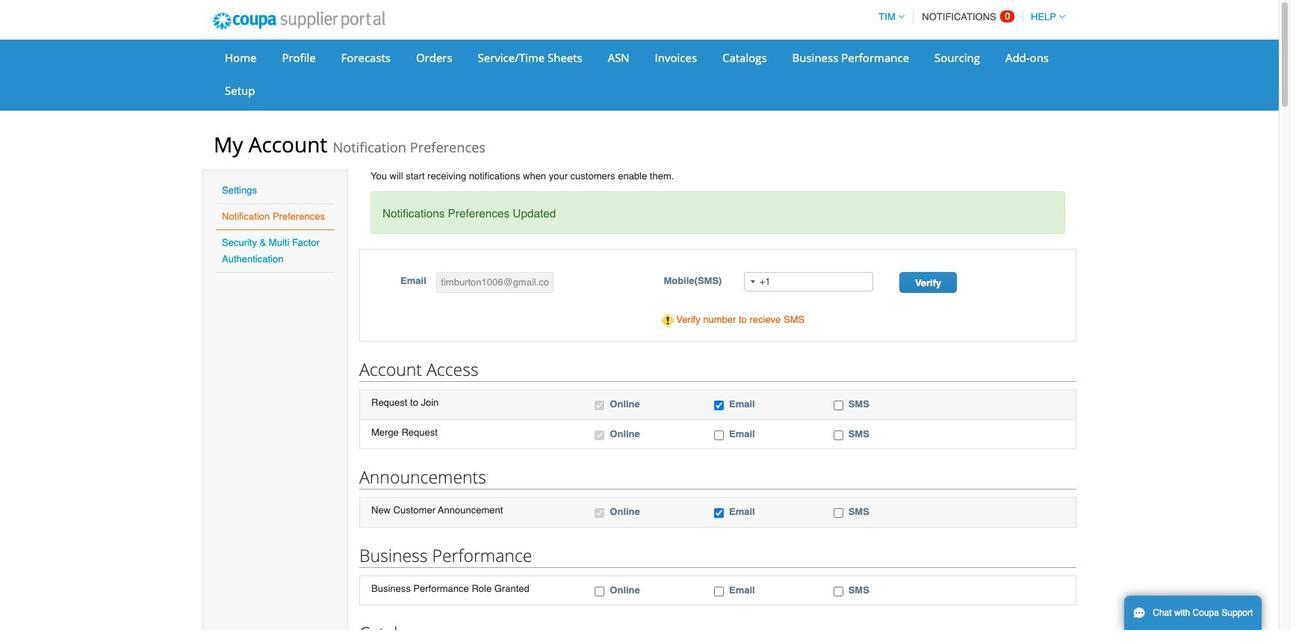 Task type: describe. For each thing, give the bounding box(es) containing it.
Telephone country code field
[[745, 273, 760, 291]]



Task type: vqa. For each thing, say whether or not it's contained in the screenshot.
the telephone country code Icon
yes



Task type: locate. For each thing, give the bounding box(es) containing it.
None checkbox
[[715, 401, 724, 410], [595, 430, 605, 440], [715, 430, 724, 440], [715, 508, 724, 518], [715, 587, 724, 596], [715, 401, 724, 410], [595, 430, 605, 440], [715, 430, 724, 440], [715, 508, 724, 518], [715, 587, 724, 596]]

+1 201-555-0123 text field
[[744, 272, 874, 292]]

None text field
[[437, 272, 554, 293]]

telephone country code image
[[751, 281, 755, 284]]

navigation
[[872, 2, 1066, 31]]

None checkbox
[[595, 401, 605, 410], [834, 401, 844, 410], [834, 430, 844, 440], [595, 508, 605, 518], [834, 508, 844, 518], [595, 587, 605, 596], [834, 587, 844, 596], [595, 401, 605, 410], [834, 401, 844, 410], [834, 430, 844, 440], [595, 508, 605, 518], [834, 508, 844, 518], [595, 587, 605, 596], [834, 587, 844, 596]]

coupa supplier portal image
[[203, 2, 395, 40]]



